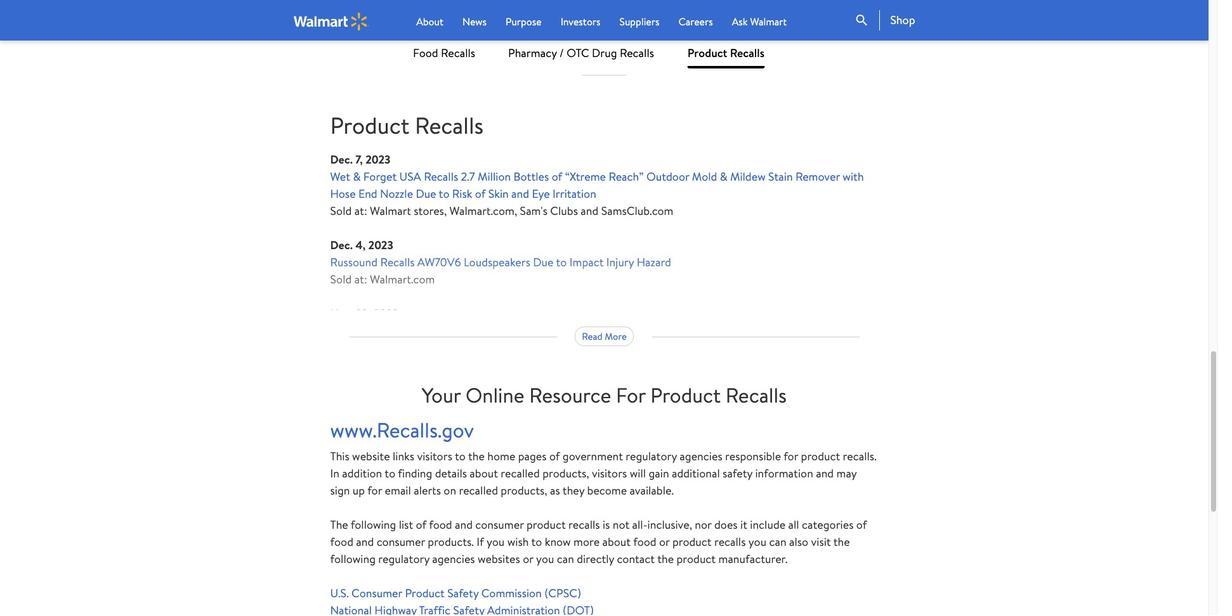 Task type: locate. For each thing, give the bounding box(es) containing it.
sold inside dec. 7, 2023 wet & forget usa recalls 2.7 million bottles of "xtreme reach" outdoor mold & mildew stain remover with hose end nozzle due to risk of skin and eye irritation sold at: walmart stores, walmart.com, sam's clubs and samsclub.com
[[330, 203, 352, 219]]

resource
[[529, 381, 611, 409]]

for
[[616, 381, 646, 409]]

recalls down ask
[[730, 45, 765, 61]]

consumer
[[476, 517, 524, 533], [377, 534, 425, 550]]

sold
[[330, 18, 352, 34], [330, 203, 352, 219], [330, 272, 352, 288]]

and up products.
[[455, 517, 473, 533]]

dec. left 4,
[[330, 238, 353, 253]]

3 at: from the top
[[355, 272, 367, 288]]

2 vertical spatial the
[[658, 552, 674, 567]]

include
[[750, 517, 786, 533]]

to left risk
[[439, 186, 450, 202]]

0 vertical spatial dec.
[[330, 152, 353, 168]]

about down home
[[470, 466, 498, 482]]

skin
[[488, 186, 509, 202]]

2 dec. from the top
[[330, 238, 353, 253]]

2023 up forget
[[366, 152, 391, 168]]

dec.
[[330, 152, 353, 168], [330, 238, 353, 253]]

dec. inside "dec. 4, 2023 russound recalls aw70v6 loudspeakers due to impact injury hazard sold at: walmart.com"
[[330, 238, 353, 253]]

to inside the following list of food and consumer product recalls is not all-inclusive, nor does it include all categories of food and consumer products. if you wish to know more about food or product recalls you can also visit the following regulatory agencies websites or you can directly contact the product manufacturer.
[[531, 534, 542, 550]]

1 stores from the left
[[448, 18, 478, 34]]

to up 'email'
[[385, 466, 396, 482]]

2 horizontal spatial the
[[834, 534, 850, 550]]

following up u.s.
[[330, 552, 376, 567]]

recalls up more
[[569, 517, 600, 533]]

0 horizontal spatial due
[[416, 186, 436, 202]]

agencies up the additional
[[680, 449, 723, 465]]

at: down russound
[[355, 272, 367, 288]]

about inside 'www.recalls.gov this website links visitors to the home pages of government regulatory agencies responsible for product recalls. in addition to finding details about recalled products, visitors will gain additional safety information and may sign up for email alerts on recalled products, as they become available.'
[[470, 466, 498, 482]]

3 sold from the top
[[330, 272, 352, 288]]

the right visit
[[834, 534, 850, 550]]

2 sold from the top
[[330, 203, 352, 219]]

2 vertical spatial 2023
[[373, 306, 398, 322]]

0 vertical spatial products,
[[543, 466, 589, 482]]

0 vertical spatial the
[[468, 449, 485, 465]]

recalls inside pharmacy / otc drug recalls link
[[620, 45, 654, 61]]

1 sold from the top
[[330, 18, 352, 34]]

outdoor
[[647, 169, 689, 185]]

about button
[[416, 14, 444, 29]]

product left "safety"
[[405, 586, 445, 602]]

0 horizontal spatial the
[[468, 449, 485, 465]]

0 horizontal spatial regulatory
[[378, 552, 430, 567]]

1 horizontal spatial recalls
[[715, 534, 746, 550]]

1 horizontal spatial &
[[720, 169, 728, 185]]

0 vertical spatial for
[[784, 449, 798, 465]]

1 vertical spatial 2023
[[368, 238, 393, 253]]

0 horizontal spatial you
[[487, 534, 505, 550]]

about
[[470, 466, 498, 482], [603, 534, 631, 550]]

or down inclusive,
[[659, 534, 670, 550]]

list right see
[[585, 18, 599, 34]]

consumer
[[352, 586, 402, 602]]

1 horizontal spatial can
[[769, 534, 787, 550]]

you
[[487, 534, 505, 550], [749, 534, 767, 550], [536, 552, 554, 567]]

safety
[[447, 586, 479, 602]]

pages
[[518, 449, 547, 465]]

can down include
[[769, 534, 787, 550]]

2023
[[366, 152, 391, 168], [368, 238, 393, 253], [373, 306, 398, 322]]

products, left "as"
[[501, 483, 547, 499]]

dec. up wet
[[330, 152, 353, 168]]

consumer up wish
[[476, 517, 524, 533]]

available.
[[630, 483, 674, 499]]

consumer left products.
[[377, 534, 425, 550]]

0 horizontal spatial list
[[399, 517, 413, 533]]

product
[[801, 449, 840, 465], [527, 517, 566, 533], [673, 534, 712, 550], [677, 552, 716, 567]]

to inside dec. 7, 2023 wet & forget usa recalls 2.7 million bottles of "xtreme reach" outdoor mold & mildew stain remover with hose end nozzle due to risk of skin and eye irritation sold at: walmart stores, walmart.com, sam's clubs and samsclub.com
[[439, 186, 450, 202]]

u.s.
[[330, 586, 349, 602]]

websites
[[478, 552, 520, 567]]

2023 for recalls
[[368, 238, 393, 253]]

product right for
[[651, 381, 721, 409]]

0 horizontal spatial can
[[557, 552, 574, 567]]

categories
[[802, 517, 854, 533]]

regulatory up the consumer in the left bottom of the page
[[378, 552, 430, 567]]

& right wet
[[353, 169, 361, 185]]

recalls right food
[[441, 45, 475, 61]]

0 vertical spatial regulatory
[[626, 449, 677, 465]]

agencies
[[680, 449, 723, 465], [432, 552, 475, 567]]

food down the at the bottom left of page
[[330, 534, 353, 550]]

wet
[[330, 169, 350, 185]]

due inside dec. 7, 2023 wet & forget usa recalls 2.7 million bottles of "xtreme reach" outdoor mold & mildew stain remover with hose end nozzle due to risk of skin and eye irritation sold at: walmart stores, walmart.com, sam's clubs and samsclub.com
[[416, 186, 436, 202]]

irritation
[[553, 186, 596, 202]]

0 horizontal spatial for
[[368, 483, 382, 499]]

due left impact
[[533, 255, 554, 271]]

2 vertical spatial sold
[[330, 272, 352, 288]]

& right mold
[[720, 169, 728, 185]]

1 vertical spatial consumer
[[377, 534, 425, 550]]

www.recalls.gov this website links visitors to the home pages of government regulatory agencies responsible for product recalls. in addition to finding details about recalled products, visitors will gain additional safety information and may sign up for email alerts on recalled products, as they become available.
[[330, 416, 877, 499]]

0 vertical spatial about
[[470, 466, 498, 482]]

you up "manufacturer."
[[749, 534, 767, 550]]

www.recalls.gov
[[330, 416, 474, 444]]

sam's down eye
[[520, 203, 548, 219]]

product inside product recalls link
[[688, 45, 728, 61]]

0 horizontal spatial visitors
[[417, 449, 452, 465]]

1 vertical spatial at:
[[355, 203, 367, 219]]

stores up food recalls
[[448, 18, 478, 34]]

1 vertical spatial due
[[533, 255, 554, 271]]

also
[[789, 534, 809, 550]]

0 vertical spatial visitors
[[417, 449, 452, 465]]

1 vertical spatial the
[[834, 534, 850, 550]]

see
[[564, 18, 582, 34]]

walmart inside dec. 7, 2023 wet & forget usa recalls 2.7 million bottles of "xtreme reach" outdoor mold & mildew stain remover with hose end nozzle due to risk of skin and eye irritation sold at: walmart stores, walmart.com, sam's clubs and samsclub.com
[[370, 203, 411, 219]]

1 horizontal spatial or
[[659, 534, 670, 550]]

1 vertical spatial sam's
[[520, 203, 548, 219]]

walmart right ask
[[750, 15, 787, 29]]

information
[[755, 466, 813, 482]]

at: left select
[[355, 18, 367, 34]]

regulatory inside the following list of food and consumer product recalls is not all-inclusive, nor does it include all categories of food and consumer products. if you wish to know more about food or product recalls you can also visit the following regulatory agencies websites or you can directly contact the product manufacturer.
[[378, 552, 430, 567]]

see list of stores and clubs link
[[564, 18, 694, 34]]

is
[[603, 517, 610, 533]]

0 vertical spatial due
[[416, 186, 436, 202]]

suppliers
[[620, 15, 660, 29]]

nov. 22, 2023
[[330, 306, 398, 322]]

2023 inside "dec. 4, 2023 russound recalls aw70v6 loudspeakers due to impact injury hazard sold at: walmart.com"
[[368, 238, 393, 253]]

1 horizontal spatial the
[[658, 552, 674, 567]]

and left clubs
[[648, 18, 666, 34]]

0 horizontal spatial about
[[470, 466, 498, 482]]

recalls
[[441, 45, 475, 61], [620, 45, 654, 61], [730, 45, 765, 61], [415, 110, 484, 141], [424, 169, 458, 185], [380, 255, 415, 271], [726, 381, 787, 409]]

for up information
[[784, 449, 798, 465]]

1 vertical spatial or
[[523, 552, 534, 567]]

regulatory up gain
[[626, 449, 677, 465]]

0 vertical spatial recalls
[[569, 517, 600, 533]]

2023 inside dec. 7, 2023 wet & forget usa recalls 2.7 million bottles of "xtreme reach" outdoor mold & mildew stain remover with hose end nozzle due to risk of skin and eye irritation sold at: walmart stores, walmart.com, sam's clubs and samsclub.com
[[366, 152, 391, 168]]

0 horizontal spatial stores
[[448, 18, 478, 34]]

finding
[[398, 466, 432, 482]]

0 vertical spatial agencies
[[680, 449, 723, 465]]

0 vertical spatial at:
[[355, 18, 367, 34]]

at: inside "dec. 4, 2023 russound recalls aw70v6 loudspeakers due to impact injury hazard sold at: walmart.com"
[[355, 272, 367, 288]]

shop link
[[880, 10, 915, 30]]

stores
[[448, 18, 478, 34], [615, 18, 645, 34]]

1 horizontal spatial due
[[533, 255, 554, 271]]

1 horizontal spatial stores
[[615, 18, 645, 34]]

will
[[630, 466, 646, 482]]

visitors up become
[[592, 466, 627, 482]]

1 horizontal spatial about
[[603, 534, 631, 550]]

of right pages at left
[[549, 449, 560, 465]]

1 vertical spatial dec.
[[330, 238, 353, 253]]

manufacturer.
[[719, 552, 788, 567]]

1 vertical spatial sold
[[330, 203, 352, 219]]

suppliers button
[[620, 14, 660, 29]]

2023 for &
[[366, 152, 391, 168]]

0 vertical spatial sold
[[330, 18, 352, 34]]

walmart
[[750, 15, 787, 29], [404, 18, 445, 34], [370, 203, 411, 219]]

you right if
[[487, 534, 505, 550]]

following
[[351, 517, 396, 533], [330, 552, 376, 567]]

gain
[[649, 466, 669, 482]]

1 vertical spatial regulatory
[[378, 552, 430, 567]]

about
[[416, 15, 444, 29]]

regulatory
[[626, 449, 677, 465], [378, 552, 430, 567]]

to right wish
[[531, 534, 542, 550]]

sold down russound
[[330, 272, 352, 288]]

dec. inside dec. 7, 2023 wet & forget usa recalls 2.7 million bottles of "xtreme reach" outdoor mold & mildew stain remover with hose end nozzle due to risk of skin and eye irritation sold at: walmart stores, walmart.com, sam's clubs and samsclub.com
[[330, 152, 353, 168]]

sold inside "dec. 4, 2023 russound recalls aw70v6 loudspeakers due to impact injury hazard sold at: walmart.com"
[[330, 272, 352, 288]]

0 horizontal spatial &
[[353, 169, 361, 185]]

recalled down pages at left
[[501, 466, 540, 482]]

2 vertical spatial at:
[[355, 272, 367, 288]]

of right categories
[[857, 517, 867, 533]]

1 horizontal spatial agencies
[[680, 449, 723, 465]]

recalls up walmart.com on the left
[[380, 255, 415, 271]]

more
[[605, 330, 627, 343]]

0 vertical spatial recalled
[[501, 466, 540, 482]]

1 vertical spatial list
[[399, 517, 413, 533]]

food down all-
[[633, 534, 657, 550]]

0 horizontal spatial or
[[523, 552, 534, 567]]

sold at: select walmart stores and sam's clubs. see list of stores and clubs .
[[330, 18, 696, 34]]

about inside the following list of food and consumer product recalls is not all-inclusive, nor does it include all categories of food and consumer products. if you wish to know more about food or product recalls you can also visit the following regulatory agencies websites or you can directly contact the product manufacturer.
[[603, 534, 631, 550]]

product down the '.'
[[688, 45, 728, 61]]

recalls left 2.7
[[424, 169, 458, 185]]

0 vertical spatial or
[[659, 534, 670, 550]]

to left impact
[[556, 255, 567, 271]]

1 horizontal spatial consumer
[[476, 517, 524, 533]]

1 vertical spatial can
[[557, 552, 574, 567]]

0 vertical spatial 2023
[[366, 152, 391, 168]]

0 horizontal spatial agencies
[[432, 552, 475, 567]]

drug
[[592, 45, 617, 61]]

sam's
[[501, 18, 529, 34], [520, 203, 548, 219]]

visit
[[811, 534, 831, 550]]

pharmacy
[[508, 45, 557, 61]]

products,
[[543, 466, 589, 482], [501, 483, 547, 499]]

0 horizontal spatial product recalls
[[330, 110, 484, 141]]

usa
[[399, 169, 421, 185]]

of
[[602, 18, 613, 34], [552, 169, 562, 185], [475, 186, 486, 202], [549, 449, 560, 465], [416, 517, 427, 533], [857, 517, 867, 533]]

1 horizontal spatial list
[[585, 18, 599, 34]]

walmart down the nozzle
[[370, 203, 411, 219]]

u.s. consumer product safety commission (cpsc) link
[[330, 586, 581, 602]]

food
[[413, 45, 438, 61]]

visitors up "details"
[[417, 449, 452, 465]]

sold down hose
[[330, 203, 352, 219]]

1 horizontal spatial you
[[536, 552, 554, 567]]

product recalls up usa
[[330, 110, 484, 141]]

products, up they
[[543, 466, 589, 482]]

recalled right on at the bottom
[[459, 483, 498, 499]]

russound recalls aw70v6 loudspeakers due to impact injury hazard link
[[330, 255, 671, 271]]

following right the at the bottom left of page
[[351, 517, 396, 533]]

food up products.
[[429, 517, 452, 533]]

the left home
[[468, 449, 485, 465]]

nov.
[[330, 306, 353, 322]]

recalls down see list of stores and clubs link
[[620, 45, 654, 61]]

product
[[688, 45, 728, 61], [330, 110, 410, 141], [651, 381, 721, 409], [405, 586, 445, 602]]

(cpsc)
[[545, 586, 581, 602]]

can
[[769, 534, 787, 550], [557, 552, 574, 567]]

home image
[[293, 12, 369, 30]]

sam's left clubs.
[[501, 18, 529, 34]]

0 vertical spatial consumer
[[476, 517, 524, 533]]

2023 right 4,
[[368, 238, 393, 253]]

2 at: from the top
[[355, 203, 367, 219]]

for right up
[[368, 483, 382, 499]]

1 dec. from the top
[[330, 152, 353, 168]]

you down know
[[536, 552, 554, 567]]

4,
[[356, 238, 366, 253]]

in
[[330, 466, 339, 482]]

stores up drug
[[615, 18, 645, 34]]

0 vertical spatial product recalls
[[688, 45, 765, 61]]

all-
[[632, 517, 648, 533]]

to inside "dec. 4, 2023 russound recalls aw70v6 loudspeakers due to impact injury hazard sold at: walmart.com"
[[556, 255, 567, 271]]

list down 'email'
[[399, 517, 413, 533]]

ask walmart link
[[732, 14, 787, 29]]

or down wish
[[523, 552, 534, 567]]

at:
[[355, 18, 367, 34], [355, 203, 367, 219], [355, 272, 367, 288]]

sold left select
[[330, 18, 352, 34]]

with
[[843, 169, 864, 185]]

recalls up 2.7
[[415, 110, 484, 141]]

visitors
[[417, 449, 452, 465], [592, 466, 627, 482]]

.
[[694, 18, 696, 34]]

government
[[563, 449, 623, 465]]

bottles
[[514, 169, 549, 185]]

may
[[837, 466, 857, 482]]

hose
[[330, 186, 356, 202]]

product recalls down ask
[[688, 45, 765, 61]]

agencies down products.
[[432, 552, 475, 567]]

1 vertical spatial about
[[603, 534, 631, 550]]

1 vertical spatial agencies
[[432, 552, 475, 567]]

wet & forget usa recalls 2.7 million bottles of "xtreme reach" outdoor mold & mildew stain remover with hose end nozzle due to risk of skin and eye irritation link
[[330, 169, 864, 202]]

1 horizontal spatial regulatory
[[626, 449, 677, 465]]

1 vertical spatial visitors
[[592, 466, 627, 482]]

recalls
[[569, 517, 600, 533], [715, 534, 746, 550]]

recalls down 'does'
[[715, 534, 746, 550]]

on
[[444, 483, 456, 499]]

about down not at bottom right
[[603, 534, 631, 550]]

and left the may
[[816, 466, 834, 482]]

the following list of food and consumer product recalls is not all-inclusive, nor does it include all categories of food and consumer products. if you wish to know more about food or product recalls you can also visit the following regulatory agencies websites or you can directly contact the product manufacturer.
[[330, 517, 867, 567]]

1 vertical spatial for
[[368, 483, 382, 499]]

the right contact
[[658, 552, 674, 567]]

read more
[[582, 330, 627, 343]]

recalls inside product recalls link
[[730, 45, 765, 61]]

2023 right the 22,
[[373, 306, 398, 322]]

at: down end
[[355, 203, 367, 219]]

0 horizontal spatial recalled
[[459, 483, 498, 499]]

can down know
[[557, 552, 574, 567]]

remover
[[796, 169, 840, 185]]

due up stores,
[[416, 186, 436, 202]]



Task type: vqa. For each thing, say whether or not it's contained in the screenshot.
'by' in the The At Walmart, We Believe In Making A Difference On The Issues Our Customers And Communities Care About. We Believe We Can Create More American Jobs By Supporting More American Manufacturing.
no



Task type: describe. For each thing, give the bounding box(es) containing it.
hazard
[[637, 255, 671, 271]]

u.s. consumer product safety commission (cpsc)
[[330, 586, 581, 602]]

1 horizontal spatial visitors
[[592, 466, 627, 482]]

1 horizontal spatial recalled
[[501, 466, 540, 482]]

shop
[[891, 12, 915, 28]]

1 vertical spatial recalled
[[459, 483, 498, 499]]

email
[[385, 483, 411, 499]]

inclusive,
[[648, 517, 692, 533]]

0 vertical spatial following
[[351, 517, 396, 533]]

0 vertical spatial can
[[769, 534, 787, 550]]

walmart.com
[[370, 272, 435, 288]]

website
[[352, 449, 390, 465]]

stores,
[[414, 203, 447, 219]]

0 horizontal spatial food
[[330, 534, 353, 550]]

walmart up food
[[404, 18, 445, 34]]

purpose
[[506, 15, 542, 29]]

this
[[330, 449, 350, 465]]

dec. 4, 2023 russound recalls aw70v6 loudspeakers due to impact injury hazard sold at: walmart.com
[[330, 238, 671, 288]]

online
[[466, 381, 524, 409]]

mold
[[692, 169, 717, 185]]

list inside the following list of food and consumer product recalls is not all-inclusive, nor does it include all categories of food and consumer products. if you wish to know more about food or product recalls you can also visit the following regulatory agencies websites or you can directly contact the product manufacturer.
[[399, 517, 413, 533]]

addition
[[342, 466, 382, 482]]

0 horizontal spatial recalls
[[569, 517, 600, 533]]

www.recalls.gov link
[[330, 416, 474, 444]]

clubs
[[669, 18, 694, 34]]

aw70v6
[[417, 255, 461, 271]]

product up 7,
[[330, 110, 410, 141]]

products.
[[428, 534, 474, 550]]

of inside 'www.recalls.gov this website links visitors to the home pages of government regulatory agencies responsible for product recalls. in addition to finding details about recalled products, visitors will gain additional safety information and may sign up for email alerts on recalled products, as they become available.'
[[549, 449, 560, 465]]

news button
[[463, 14, 487, 29]]

wish
[[507, 534, 529, 550]]

investors
[[561, 15, 601, 29]]

of up the irritation
[[552, 169, 562, 185]]

1 horizontal spatial food
[[429, 517, 452, 533]]

mildew
[[730, 169, 766, 185]]

of right investors dropdown button
[[602, 18, 613, 34]]

walmart.com,
[[450, 203, 517, 219]]

pharmacy / otc drug recalls link
[[508, 38, 654, 69]]

careers link
[[679, 14, 713, 29]]

product recalls link
[[687, 38, 765, 69]]

1 at: from the top
[[355, 18, 367, 34]]

regulatory inside 'www.recalls.gov this website links visitors to the home pages of government regulatory agencies responsible for product recalls. in addition to finding details about recalled products, visitors will gain additional safety information and may sign up for email alerts on recalled products, as they become available.'
[[626, 449, 677, 465]]

ask walmart
[[732, 15, 787, 29]]

sam's inside dec. 7, 2023 wet & forget usa recalls 2.7 million bottles of "xtreme reach" outdoor mold & mildew stain remover with hose end nozzle due to risk of skin and eye irritation sold at: walmart stores, walmart.com, sam's clubs and samsclub.com
[[520, 203, 548, 219]]

and down bottles
[[512, 186, 529, 202]]

dec. for wet
[[330, 152, 353, 168]]

if
[[477, 534, 484, 550]]

1 & from the left
[[353, 169, 361, 185]]

all
[[788, 517, 799, 533]]

of up walmart.com,
[[475, 186, 486, 202]]

dec. 7, 2023 wet & forget usa recalls 2.7 million bottles of "xtreme reach" outdoor mold & mildew stain remover with hose end nozzle due to risk of skin and eye irritation sold at: walmart stores, walmart.com, sam's clubs and samsclub.com
[[330, 152, 864, 219]]

and down up
[[356, 534, 374, 550]]

to up "details"
[[455, 449, 466, 465]]

details
[[435, 466, 467, 482]]

become
[[587, 483, 627, 499]]

at: inside dec. 7, 2023 wet & forget usa recalls 2.7 million bottles of "xtreme reach" outdoor mold & mildew stain remover with hose end nozzle due to risk of skin and eye irritation sold at: walmart stores, walmart.com, sam's clubs and samsclub.com
[[355, 203, 367, 219]]

they
[[563, 483, 585, 499]]

nor
[[695, 517, 712, 533]]

up
[[353, 483, 365, 499]]

forget
[[363, 169, 397, 185]]

agencies inside 'www.recalls.gov this website links visitors to the home pages of government regulatory agencies responsible for product recalls. in addition to finding details about recalled products, visitors will gain additional safety information and may sign up for email alerts on recalled products, as they become available.'
[[680, 449, 723, 465]]

0 vertical spatial list
[[585, 18, 599, 34]]

1 horizontal spatial product recalls
[[688, 45, 765, 61]]

safety
[[723, 466, 753, 482]]

recalls inside food recalls link
[[441, 45, 475, 61]]

end
[[359, 186, 377, 202]]

the inside 'www.recalls.gov this website links visitors to the home pages of government regulatory agencies responsible for product recalls. in addition to finding details about recalled products, visitors will gain additional safety information and may sign up for email alerts on recalled products, as they become available.'
[[468, 449, 485, 465]]

ask
[[732, 15, 748, 29]]

dec. for russound
[[330, 238, 353, 253]]

responsible
[[725, 449, 781, 465]]

and down the irritation
[[581, 203, 599, 219]]

1 vertical spatial product recalls
[[330, 110, 484, 141]]

2 & from the left
[[720, 169, 728, 185]]

clubs
[[550, 203, 578, 219]]

product inside 'www.recalls.gov this website links visitors to the home pages of government regulatory agencies responsible for product recalls. in addition to finding details about recalled products, visitors will gain additional safety information and may sign up for email alerts on recalled products, as they become available.'
[[801, 449, 840, 465]]

0 vertical spatial sam's
[[501, 18, 529, 34]]

your online resource for product recalls
[[422, 381, 787, 409]]

due inside "dec. 4, 2023 russound recalls aw70v6 loudspeakers due to impact injury hazard sold at: walmart.com"
[[533, 255, 554, 271]]

recalls up responsible
[[726, 381, 787, 409]]

2 horizontal spatial food
[[633, 534, 657, 550]]

news
[[463, 15, 487, 29]]

commission
[[482, 586, 542, 602]]

investors button
[[561, 14, 601, 29]]

1 vertical spatial following
[[330, 552, 376, 567]]

and left purpose
[[480, 18, 498, 34]]

otc
[[567, 45, 589, 61]]

clubs.
[[531, 18, 561, 34]]

it
[[741, 517, 748, 533]]

careers
[[679, 15, 713, 29]]

"xtreme
[[565, 169, 606, 185]]

contact
[[617, 552, 655, 567]]

injury
[[607, 255, 634, 271]]

22,
[[355, 306, 371, 322]]

recalls inside "dec. 4, 2023 russound recalls aw70v6 loudspeakers due to impact injury hazard sold at: walmart.com"
[[380, 255, 415, 271]]

agencies inside the following list of food and consumer product recalls is not all-inclusive, nor does it include all categories of food and consumer products. if you wish to know more about food or product recalls you can also visit the following regulatory agencies websites or you can directly contact the product manufacturer.
[[432, 552, 475, 567]]

of down the alerts
[[416, 517, 427, 533]]

2 stores from the left
[[615, 18, 645, 34]]

select
[[370, 18, 401, 34]]

as
[[550, 483, 560, 499]]

read
[[582, 330, 603, 343]]

2 horizontal spatial you
[[749, 534, 767, 550]]

1 horizontal spatial for
[[784, 449, 798, 465]]

and inside 'www.recalls.gov this website links visitors to the home pages of government regulatory agencies responsible for product recalls. in addition to finding details about recalled products, visitors will gain additional safety information and may sign up for email alerts on recalled products, as they become available.'
[[816, 466, 834, 482]]

food recalls link
[[413, 38, 475, 69]]

1 vertical spatial recalls
[[715, 534, 746, 550]]

additional
[[672, 466, 720, 482]]

sign
[[330, 483, 350, 499]]

russound
[[330, 255, 378, 271]]

recalls inside dec. 7, 2023 wet & forget usa recalls 2.7 million bottles of "xtreme reach" outdoor mold & mildew stain remover with hose end nozzle due to risk of skin and eye irritation sold at: walmart stores, walmart.com, sam's clubs and samsclub.com
[[424, 169, 458, 185]]

stain
[[769, 169, 793, 185]]

1 vertical spatial products,
[[501, 483, 547, 499]]

directly
[[577, 552, 614, 567]]

purpose button
[[506, 14, 542, 29]]

0 horizontal spatial consumer
[[377, 534, 425, 550]]



